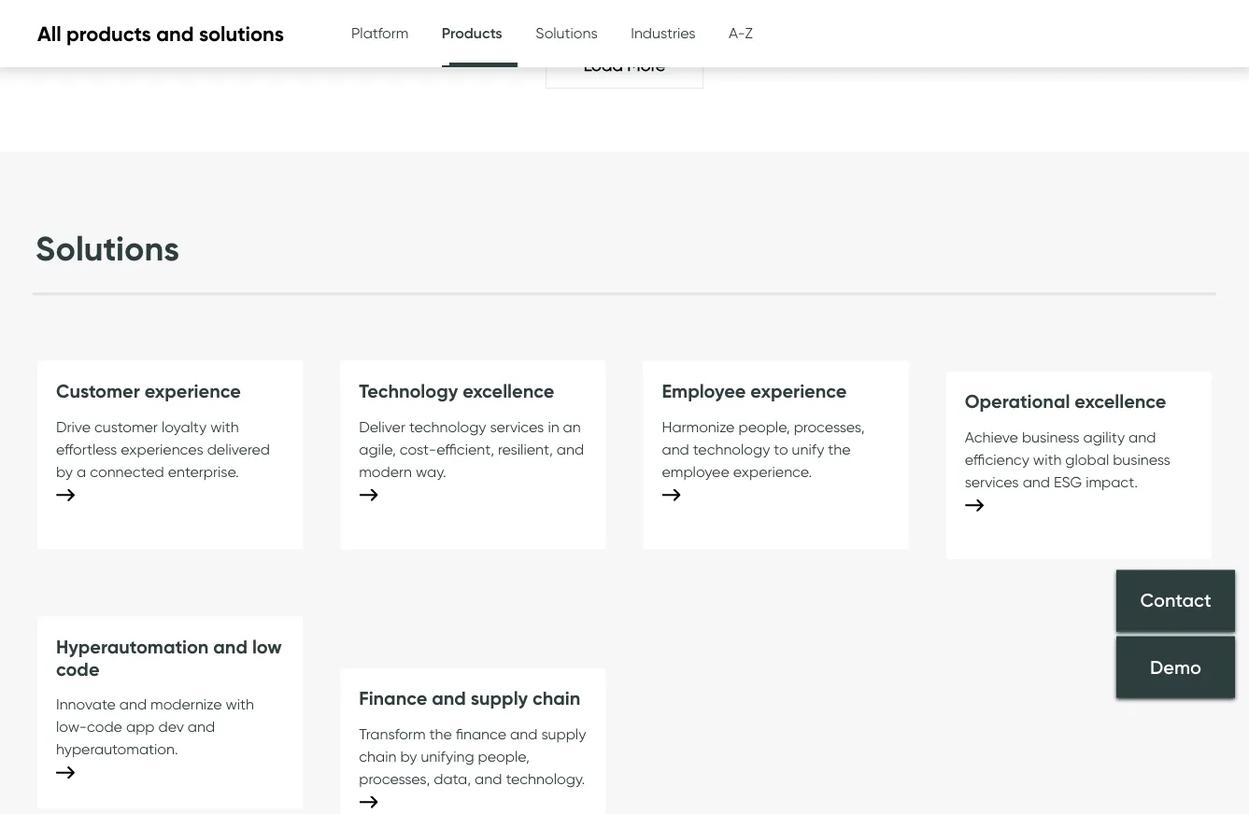 Task type: describe. For each thing, give the bounding box(es) containing it.
by inside the transform the finance and supply chain by unifying people, processes, data, and technology.
[[400, 748, 417, 766]]

the inside the transform the finance and supply chain by unifying people, processes, data, and technology.
[[429, 725, 452, 743]]

finance
[[359, 687, 427, 711]]

0 horizontal spatial business
[[1022, 428, 1080, 446]]

in
[[548, 418, 559, 436]]

a
[[77, 463, 86, 481]]

employee
[[662, 463, 730, 481]]

with for hyperautomation and low code
[[226, 696, 254, 714]]

and left esg
[[1023, 473, 1050, 491]]

operational excellence
[[965, 390, 1167, 413]]

services inside achieve business agility and efficiency with global business services and esg impact.
[[965, 473, 1019, 491]]

the inside harmonize people, processes, and technology to unify the employee experience.
[[828, 440, 851, 458]]

operational
[[965, 390, 1070, 413]]

people, inside the transform the finance and supply chain by unifying people, processes, data, and technology.
[[478, 748, 530, 766]]

code inside innovate and modernize with low-code app dev and hyperautomation.
[[87, 718, 122, 736]]

customer experience
[[56, 380, 241, 403]]

1 vertical spatial business
[[1113, 450, 1171, 468]]

all
[[37, 21, 61, 46]]

innovate
[[56, 696, 116, 714]]

modernize
[[151, 696, 222, 714]]

transform
[[359, 725, 426, 743]]

global
[[1066, 450, 1110, 468]]

modern
[[359, 463, 412, 481]]

a-
[[729, 23, 745, 42]]

and right the 'products'
[[156, 21, 194, 46]]

harmonize people, processes, and technology to unify the employee experience.
[[662, 418, 865, 481]]

and right the "finance"
[[510, 725, 538, 743]]

experience.
[[733, 463, 812, 481]]

technology inside harmonize people, processes, and technology to unify the employee experience.
[[693, 440, 770, 458]]

people, inside harmonize people, processes, and technology to unify the employee experience.
[[739, 418, 790, 436]]

technology.
[[506, 770, 585, 788]]

and inside hyperautomation and low code
[[213, 636, 248, 659]]

industries link
[[631, 0, 696, 65]]

a-z link
[[729, 0, 753, 65]]

to
[[774, 440, 788, 458]]

excellence for operational excellence
[[1075, 390, 1167, 413]]

industries
[[631, 23, 696, 42]]

hyperautomation and low code
[[56, 636, 282, 681]]

chain inside the transform the finance and supply chain by unifying people, processes, data, and technology.
[[359, 748, 397, 766]]

platform link
[[351, 0, 409, 65]]

unifying
[[421, 748, 474, 766]]

processes, inside harmonize people, processes, and technology to unify the employee experience.
[[794, 418, 865, 436]]

supply inside the transform the finance and supply chain by unifying people, processes, data, and technology.
[[541, 725, 586, 743]]

achieve
[[965, 428, 1019, 446]]

transform the finance and supply chain by unifying people, processes, data, and technology.
[[359, 725, 586, 788]]

dev
[[158, 718, 184, 736]]

achieve business agility and efficiency with global business services and esg impact.
[[965, 428, 1171, 491]]

processes, inside the transform the finance and supply chain by unifying people, processes, data, and technology.
[[359, 770, 430, 788]]

products
[[66, 21, 151, 46]]

contact
[[1141, 589, 1212, 612]]

demo
[[1150, 656, 1202, 679]]

solutions
[[199, 21, 284, 46]]

excellence for technology excellence
[[463, 380, 554, 403]]

enterprise.
[[168, 463, 239, 481]]

deliver technology services in an agile, cost-efficient, resilient, and modern way.
[[359, 418, 584, 481]]

and up the "finance"
[[432, 687, 466, 711]]

deliver
[[359, 418, 406, 436]]

and inside harmonize people, processes, and technology to unify the employee experience.
[[662, 440, 690, 458]]

agile,
[[359, 440, 396, 458]]

employee
[[662, 380, 746, 403]]

services inside deliver technology services in an agile, cost-efficient, resilient, and modern way.
[[490, 418, 544, 436]]

1 horizontal spatial solutions
[[536, 23, 598, 42]]

all products and solutions
[[37, 21, 284, 46]]

hyperautomation
[[56, 636, 209, 659]]

platform
[[351, 23, 409, 42]]

app
[[126, 718, 155, 736]]

load more link
[[546, 42, 704, 89]]



Task type: vqa. For each thing, say whether or not it's contained in the screenshot.
rightmost The Processes,
yes



Task type: locate. For each thing, give the bounding box(es) containing it.
supply
[[471, 687, 528, 711], [541, 725, 586, 743]]

0 vertical spatial supply
[[471, 687, 528, 711]]

and right agility
[[1129, 428, 1156, 446]]

innovate and modernize with low-code app dev and hyperautomation.
[[56, 696, 254, 759]]

0 vertical spatial services
[[490, 418, 544, 436]]

chain up technology.
[[533, 687, 581, 711]]

harmonize
[[662, 418, 735, 436]]

and down modernize
[[188, 718, 215, 736]]

technology inside deliver technology services in an agile, cost-efficient, resilient, and modern way.
[[409, 418, 486, 436]]

impact.
[[1086, 473, 1138, 491]]

0 vertical spatial with
[[210, 418, 239, 436]]

1 horizontal spatial experience
[[751, 380, 847, 403]]

with inside drive customer loyalty with effortless experiences delivered by a connected enterprise.
[[210, 418, 239, 436]]

0 vertical spatial technology
[[409, 418, 486, 436]]

0 horizontal spatial solutions
[[36, 228, 179, 269]]

0 horizontal spatial processes,
[[359, 770, 430, 788]]

resilient,
[[498, 440, 553, 458]]

2 vertical spatial with
[[226, 696, 254, 714]]

excellence
[[463, 380, 554, 403], [1075, 390, 1167, 413]]

1 vertical spatial technology
[[693, 440, 770, 458]]

code
[[56, 658, 100, 681], [87, 718, 122, 736]]

and inside deliver technology services in an agile, cost-efficient, resilient, and modern way.
[[557, 440, 584, 458]]

experience up loyalty
[[145, 380, 241, 403]]

1 horizontal spatial people,
[[739, 418, 790, 436]]

processes, up unify
[[794, 418, 865, 436]]

processes,
[[794, 418, 865, 436], [359, 770, 430, 788]]

by down transform
[[400, 748, 417, 766]]

0 horizontal spatial excellence
[[463, 380, 554, 403]]

efficiency
[[965, 450, 1030, 468]]

demo link
[[1117, 637, 1235, 698]]

an
[[563, 418, 581, 436]]

customer
[[56, 380, 140, 403]]

contact link
[[1117, 570, 1235, 632]]

people,
[[739, 418, 790, 436], [478, 748, 530, 766]]

the up unifying
[[429, 725, 452, 743]]

0 horizontal spatial supply
[[471, 687, 528, 711]]

supply up the "finance"
[[471, 687, 528, 711]]

and down the an
[[557, 440, 584, 458]]

z
[[745, 23, 753, 42]]

low-
[[56, 718, 87, 736]]

0 vertical spatial chain
[[533, 687, 581, 711]]

with up esg
[[1033, 450, 1062, 468]]

people, up to
[[739, 418, 790, 436]]

0 horizontal spatial people,
[[478, 748, 530, 766]]

efficient,
[[437, 440, 494, 458]]

services
[[490, 418, 544, 436], [965, 473, 1019, 491]]

business down operational excellence
[[1022, 428, 1080, 446]]

solutions link
[[536, 0, 598, 65]]

and right data,
[[475, 770, 502, 788]]

products link
[[442, 0, 503, 70]]

solutions
[[536, 23, 598, 42], [36, 228, 179, 269]]

1 vertical spatial with
[[1033, 450, 1062, 468]]

delivered
[[207, 440, 270, 458]]

1 horizontal spatial by
[[400, 748, 417, 766]]

1 vertical spatial people,
[[478, 748, 530, 766]]

code inside hyperautomation and low code
[[56, 658, 100, 681]]

0 horizontal spatial services
[[490, 418, 544, 436]]

technology
[[409, 418, 486, 436], [693, 440, 770, 458]]

customer
[[94, 418, 158, 436]]

by
[[56, 463, 73, 481], [400, 748, 417, 766]]

with
[[210, 418, 239, 436], [1033, 450, 1062, 468], [226, 696, 254, 714]]

1 horizontal spatial excellence
[[1075, 390, 1167, 413]]

chain down transform
[[359, 748, 397, 766]]

code up hyperautomation.
[[87, 718, 122, 736]]

1 vertical spatial chain
[[359, 748, 397, 766]]

0 horizontal spatial technology
[[409, 418, 486, 436]]

excellence up in
[[463, 380, 554, 403]]

drive customer loyalty with effortless experiences delivered by a connected enterprise.
[[56, 418, 270, 481]]

agility
[[1084, 428, 1125, 446]]

0 vertical spatial code
[[56, 658, 100, 681]]

business
[[1022, 428, 1080, 446], [1113, 450, 1171, 468]]

2 experience from the left
[[751, 380, 847, 403]]

0 horizontal spatial by
[[56, 463, 73, 481]]

chain
[[533, 687, 581, 711], [359, 748, 397, 766]]

0 vertical spatial by
[[56, 463, 73, 481]]

1 horizontal spatial technology
[[693, 440, 770, 458]]

experience for employee experience
[[751, 380, 847, 403]]

0 horizontal spatial chain
[[359, 748, 397, 766]]

experience up unify
[[751, 380, 847, 403]]

1 vertical spatial processes,
[[359, 770, 430, 788]]

people, down the "finance"
[[478, 748, 530, 766]]

1 vertical spatial code
[[87, 718, 122, 736]]

by left a
[[56, 463, 73, 481]]

1 horizontal spatial services
[[965, 473, 1019, 491]]

services up resilient, at the left bottom of page
[[490, 418, 544, 436]]

0 horizontal spatial the
[[429, 725, 452, 743]]

1 vertical spatial solutions
[[36, 228, 179, 269]]

data,
[[434, 770, 471, 788]]

1 horizontal spatial the
[[828, 440, 851, 458]]

services down efficiency
[[965, 473, 1019, 491]]

0 vertical spatial processes,
[[794, 418, 865, 436]]

technology
[[359, 380, 458, 403]]

technology up the efficient,
[[409, 418, 486, 436]]

effortless
[[56, 440, 117, 458]]

low
[[252, 636, 282, 659]]

cost-
[[400, 440, 437, 458]]

the
[[828, 440, 851, 458], [429, 725, 452, 743]]

more
[[627, 54, 666, 75]]

load more
[[584, 54, 666, 75]]

0 vertical spatial the
[[828, 440, 851, 458]]

and left the 'low'
[[213, 636, 248, 659]]

drive
[[56, 418, 91, 436]]

code up the innovate
[[56, 658, 100, 681]]

finance and supply chain
[[359, 687, 581, 711]]

experiences
[[121, 440, 203, 458]]

0 vertical spatial business
[[1022, 428, 1080, 446]]

experience for customer experience
[[145, 380, 241, 403]]

supply up technology.
[[541, 725, 586, 743]]

1 horizontal spatial supply
[[541, 725, 586, 743]]

1 experience from the left
[[145, 380, 241, 403]]

technology excellence
[[359, 380, 554, 403]]

1 vertical spatial the
[[429, 725, 452, 743]]

the right unify
[[828, 440, 851, 458]]

load
[[584, 54, 623, 75]]

esg
[[1054, 473, 1082, 491]]

business up "impact."
[[1113, 450, 1171, 468]]

with right modernize
[[226, 696, 254, 714]]

employee experience
[[662, 380, 847, 403]]

0 vertical spatial solutions
[[536, 23, 598, 42]]

1 vertical spatial services
[[965, 473, 1019, 491]]

1 horizontal spatial chain
[[533, 687, 581, 711]]

with for customer experience
[[210, 418, 239, 436]]

connected
[[90, 463, 164, 481]]

and up app
[[119, 696, 147, 714]]

1 vertical spatial supply
[[541, 725, 586, 743]]

finance
[[456, 725, 507, 743]]

with inside achieve business agility and efficiency with global business services and esg impact.
[[1033, 450, 1062, 468]]

products
[[442, 23, 503, 42]]

processes, down transform
[[359, 770, 430, 788]]

0 horizontal spatial experience
[[145, 380, 241, 403]]

by inside drive customer loyalty with effortless experiences delivered by a connected enterprise.
[[56, 463, 73, 481]]

and up employee
[[662, 440, 690, 458]]

with inside innovate and modernize with low-code app dev and hyperautomation.
[[226, 696, 254, 714]]

0 vertical spatial people,
[[739, 418, 790, 436]]

1 horizontal spatial processes,
[[794, 418, 865, 436]]

excellence up agility
[[1075, 390, 1167, 413]]

a-z
[[729, 23, 753, 42]]

loyalty
[[162, 418, 207, 436]]

1 horizontal spatial business
[[1113, 450, 1171, 468]]

unify
[[792, 440, 825, 458]]

way.
[[416, 463, 446, 481]]

1 vertical spatial by
[[400, 748, 417, 766]]

hyperautomation.
[[56, 741, 178, 759]]

technology down harmonize
[[693, 440, 770, 458]]

experience
[[145, 380, 241, 403], [751, 380, 847, 403]]

and
[[156, 21, 194, 46], [1129, 428, 1156, 446], [557, 440, 584, 458], [662, 440, 690, 458], [1023, 473, 1050, 491], [213, 636, 248, 659], [432, 687, 466, 711], [119, 696, 147, 714], [188, 718, 215, 736], [510, 725, 538, 743], [475, 770, 502, 788]]

with up the delivered
[[210, 418, 239, 436]]



